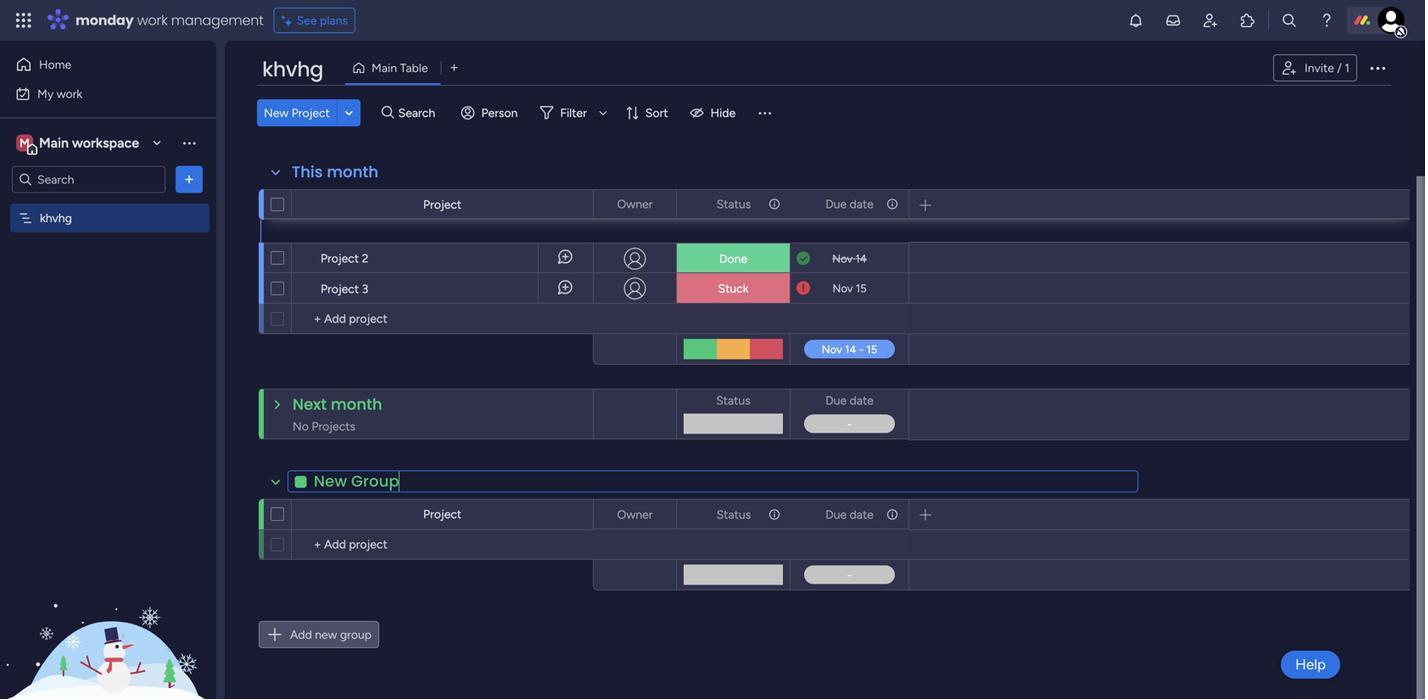 Task type: vqa. For each thing, say whether or not it's contained in the screenshot.
the bottommost all
no



Task type: describe. For each thing, give the bounding box(es) containing it.
0 vertical spatial column information image
[[886, 197, 900, 211]]

invite / 1
[[1305, 61, 1350, 75]]

help button
[[1282, 651, 1341, 679]]

add view image
[[451, 62, 458, 74]]

sort
[[646, 106, 668, 120]]

help image
[[1319, 12, 1336, 29]]

arrow down image
[[593, 103, 613, 123]]

plans
[[320, 13, 348, 28]]

status for due date
[[717, 197, 751, 211]]

2 date from the top
[[850, 393, 874, 408]]

new
[[264, 106, 289, 120]]

add new group button
[[259, 621, 379, 648]]

new project button
[[257, 99, 337, 126]]

filter
[[560, 106, 587, 120]]

1 horizontal spatial column information image
[[886, 508, 900, 521]]

nov 14
[[833, 252, 867, 266]]

gary orlando image
[[1378, 7, 1405, 34]]

+ Add project text field
[[300, 309, 586, 329]]

this month
[[292, 161, 379, 183]]

lottie animation image
[[0, 528, 216, 699]]

month for this month
[[327, 161, 379, 183]]

2 status from the top
[[716, 393, 751, 408]]

0 horizontal spatial column information image
[[768, 197, 782, 211]]

v2 done deadline image
[[797, 251, 810, 267]]

see plans button
[[274, 8, 356, 33]]

management
[[171, 11, 264, 30]]

project 2
[[321, 251, 369, 266]]

khvhg list box
[[0, 200, 216, 462]]

2 due date from the top
[[826, 393, 874, 408]]

menu image
[[756, 104, 773, 121]]

14
[[856, 252, 867, 266]]

table
[[400, 61, 428, 75]]

month for next month
[[331, 394, 382, 415]]

apps image
[[1240, 12, 1257, 29]]

help
[[1296, 656, 1326, 673]]

m
[[20, 136, 30, 150]]

main workspace
[[39, 135, 139, 151]]

Search field
[[394, 101, 445, 125]]

Next month field
[[289, 394, 387, 416]]

lottie animation element
[[0, 528, 216, 699]]

This month field
[[288, 161, 383, 183]]

work for my
[[57, 87, 82, 101]]

next
[[293, 394, 327, 415]]

1 owner field from the top
[[613, 195, 657, 213]]

khvhg field
[[258, 55, 328, 84]]

0 horizontal spatial column information image
[[768, 508, 782, 521]]

workspace selection element
[[16, 133, 142, 155]]

my
[[37, 87, 54, 101]]

1 owner from the top
[[617, 197, 653, 211]]

3
[[362, 282, 368, 296]]

next month
[[293, 394, 382, 415]]

project 3
[[321, 282, 368, 296]]

Search in workspace field
[[36, 170, 142, 189]]

options image
[[653, 500, 664, 529]]

khvhg inside field
[[262, 55, 323, 84]]

person button
[[454, 99, 528, 126]]

work for monday
[[137, 11, 168, 30]]

3 due from the top
[[826, 507, 847, 522]]

group
[[340, 628, 372, 642]]

1
[[1345, 61, 1350, 75]]

2 owner from the top
[[617, 507, 653, 522]]

2 due date field from the top
[[822, 391, 878, 410]]

home button
[[10, 51, 182, 78]]

1 due from the top
[[826, 197, 847, 211]]



Task type: locate. For each thing, give the bounding box(es) containing it.
1 vertical spatial status field
[[712, 391, 755, 410]]

nov for nov 15
[[833, 282, 853, 295]]

1 vertical spatial column information image
[[886, 508, 900, 521]]

1 status field from the top
[[713, 195, 756, 213]]

0 vertical spatial owner field
[[613, 195, 657, 213]]

0 vertical spatial date
[[850, 197, 874, 211]]

0 horizontal spatial khvhg
[[40, 211, 72, 225]]

month
[[327, 161, 379, 183], [331, 394, 382, 415]]

2 nov from the top
[[833, 282, 853, 295]]

0 vertical spatial due date field
[[822, 195, 878, 213]]

0 vertical spatial month
[[327, 161, 379, 183]]

status field for owner
[[713, 505, 756, 524]]

nov 15
[[833, 282, 867, 295]]

due date
[[826, 197, 874, 211], [826, 393, 874, 408], [826, 507, 874, 522]]

None field
[[288, 471, 1139, 493]]

1 horizontal spatial khvhg
[[262, 55, 323, 84]]

hide
[[711, 106, 736, 120]]

1 due date from the top
[[826, 197, 874, 211]]

khvhg up new project
[[262, 55, 323, 84]]

3 date from the top
[[850, 507, 874, 522]]

invite members image
[[1203, 12, 1219, 29]]

main table
[[372, 61, 428, 75]]

0 vertical spatial khvhg
[[262, 55, 323, 84]]

main left table
[[372, 61, 397, 75]]

1 vertical spatial work
[[57, 87, 82, 101]]

1 vertical spatial owner
[[617, 507, 653, 522]]

1 status from the top
[[717, 197, 751, 211]]

+ Add project text field
[[300, 535, 586, 555]]

select product image
[[15, 12, 32, 29]]

0 vertical spatial main
[[372, 61, 397, 75]]

sort button
[[619, 99, 679, 126]]

2 vertical spatial due date field
[[822, 505, 878, 524]]

angle down image
[[345, 107, 353, 119]]

1 vertical spatial main
[[39, 135, 69, 151]]

add new group
[[290, 628, 372, 642]]

Status field
[[713, 195, 756, 213], [712, 391, 755, 410], [713, 505, 756, 524]]

invite / 1 button
[[1274, 54, 1358, 81]]

0 vertical spatial due
[[826, 197, 847, 211]]

0 vertical spatial nov
[[833, 252, 853, 266]]

month right this
[[327, 161, 379, 183]]

inbox image
[[1165, 12, 1182, 29]]

main for main workspace
[[39, 135, 69, 151]]

column information image
[[886, 197, 900, 211], [768, 508, 782, 521]]

filter button
[[533, 99, 613, 126]]

nov
[[833, 252, 853, 266], [833, 282, 853, 295]]

2
[[362, 251, 369, 266]]

work right my
[[57, 87, 82, 101]]

2 vertical spatial due
[[826, 507, 847, 522]]

Due date field
[[822, 195, 878, 213], [822, 391, 878, 410], [822, 505, 878, 524]]

0 horizontal spatial work
[[57, 87, 82, 101]]

1 vertical spatial due date field
[[822, 391, 878, 410]]

1 horizontal spatial column information image
[[886, 197, 900, 211]]

0 vertical spatial column information image
[[768, 197, 782, 211]]

main table button
[[345, 54, 441, 81]]

status for owner
[[717, 507, 751, 522]]

2 due from the top
[[826, 393, 847, 408]]

see
[[297, 13, 317, 28]]

month inside field
[[331, 394, 382, 415]]

1 vertical spatial owner field
[[613, 505, 657, 524]]

options image
[[1368, 58, 1388, 78], [181, 171, 198, 188], [767, 500, 779, 529], [885, 500, 897, 529]]

search everything image
[[1281, 12, 1298, 29]]

workspace
[[72, 135, 139, 151]]

owner
[[617, 197, 653, 211], [617, 507, 653, 522]]

3 status field from the top
[[713, 505, 756, 524]]

this
[[292, 161, 323, 183]]

15
[[856, 282, 867, 295]]

workspace image
[[16, 134, 33, 152]]

1 vertical spatial khvhg
[[40, 211, 72, 225]]

khvhg inside list box
[[40, 211, 72, 225]]

1 horizontal spatial work
[[137, 11, 168, 30]]

hide button
[[684, 99, 746, 126]]

workspace options image
[[181, 134, 198, 151]]

work
[[137, 11, 168, 30], [57, 87, 82, 101]]

1 vertical spatial month
[[331, 394, 382, 415]]

0 horizontal spatial main
[[39, 135, 69, 151]]

1 vertical spatial date
[[850, 393, 874, 408]]

work right the "monday"
[[137, 11, 168, 30]]

my work
[[37, 87, 82, 101]]

home
[[39, 57, 71, 72]]

month right next
[[331, 394, 382, 415]]

main
[[372, 61, 397, 75], [39, 135, 69, 151]]

2 vertical spatial date
[[850, 507, 874, 522]]

1 due date field from the top
[[822, 195, 878, 213]]

add
[[290, 628, 312, 642]]

1 vertical spatial nov
[[833, 282, 853, 295]]

3 due date field from the top
[[822, 505, 878, 524]]

due
[[826, 197, 847, 211], [826, 393, 847, 408], [826, 507, 847, 522]]

1 vertical spatial due
[[826, 393, 847, 408]]

0 vertical spatial status
[[717, 197, 751, 211]]

project
[[292, 106, 330, 120], [423, 197, 462, 212], [321, 251, 359, 266], [321, 282, 359, 296], [423, 507, 462, 521]]

/
[[1338, 61, 1342, 75]]

status
[[717, 197, 751, 211], [716, 393, 751, 408], [717, 507, 751, 522]]

person
[[482, 106, 518, 120]]

main right workspace image
[[39, 135, 69, 151]]

see plans
[[297, 13, 348, 28]]

2 vertical spatial status
[[717, 507, 751, 522]]

0 vertical spatial due date
[[826, 197, 874, 211]]

nov left 14
[[833, 252, 853, 266]]

month inside field
[[327, 161, 379, 183]]

my work button
[[10, 80, 182, 107]]

2 status field from the top
[[712, 391, 755, 410]]

2 owner field from the top
[[613, 505, 657, 524]]

done
[[720, 252, 748, 266]]

notifications image
[[1128, 12, 1145, 29]]

v2 overdue deadline image
[[797, 280, 810, 297]]

main inside workspace selection "element"
[[39, 135, 69, 151]]

monday
[[76, 11, 134, 30]]

1 vertical spatial column information image
[[768, 508, 782, 521]]

v2 search image
[[382, 103, 394, 122]]

option
[[0, 203, 216, 206]]

khvhg
[[262, 55, 323, 84], [40, 211, 72, 225]]

0 vertical spatial owner
[[617, 197, 653, 211]]

date
[[850, 197, 874, 211], [850, 393, 874, 408], [850, 507, 874, 522]]

2 vertical spatial due date
[[826, 507, 874, 522]]

0 vertical spatial status field
[[713, 195, 756, 213]]

1 vertical spatial status
[[716, 393, 751, 408]]

Owner field
[[613, 195, 657, 213], [613, 505, 657, 524]]

column information image
[[768, 197, 782, 211], [886, 508, 900, 521]]

main for main table
[[372, 61, 397, 75]]

nov left 15
[[833, 282, 853, 295]]

1 nov from the top
[[833, 252, 853, 266]]

nov for nov 14
[[833, 252, 853, 266]]

3 status from the top
[[717, 507, 751, 522]]

khvhg down "search in workspace" field at the top left
[[40, 211, 72, 225]]

invite
[[1305, 61, 1335, 75]]

3 due date from the top
[[826, 507, 874, 522]]

1 date from the top
[[850, 197, 874, 211]]

main inside button
[[372, 61, 397, 75]]

stuck
[[718, 281, 749, 296]]

work inside button
[[57, 87, 82, 101]]

0 vertical spatial work
[[137, 11, 168, 30]]

monday work management
[[76, 11, 264, 30]]

project inside new project button
[[292, 106, 330, 120]]

new
[[315, 628, 337, 642]]

1 horizontal spatial main
[[372, 61, 397, 75]]

status field for due date
[[713, 195, 756, 213]]

new project
[[264, 106, 330, 120]]

2 vertical spatial status field
[[713, 505, 756, 524]]

1 vertical spatial due date
[[826, 393, 874, 408]]



